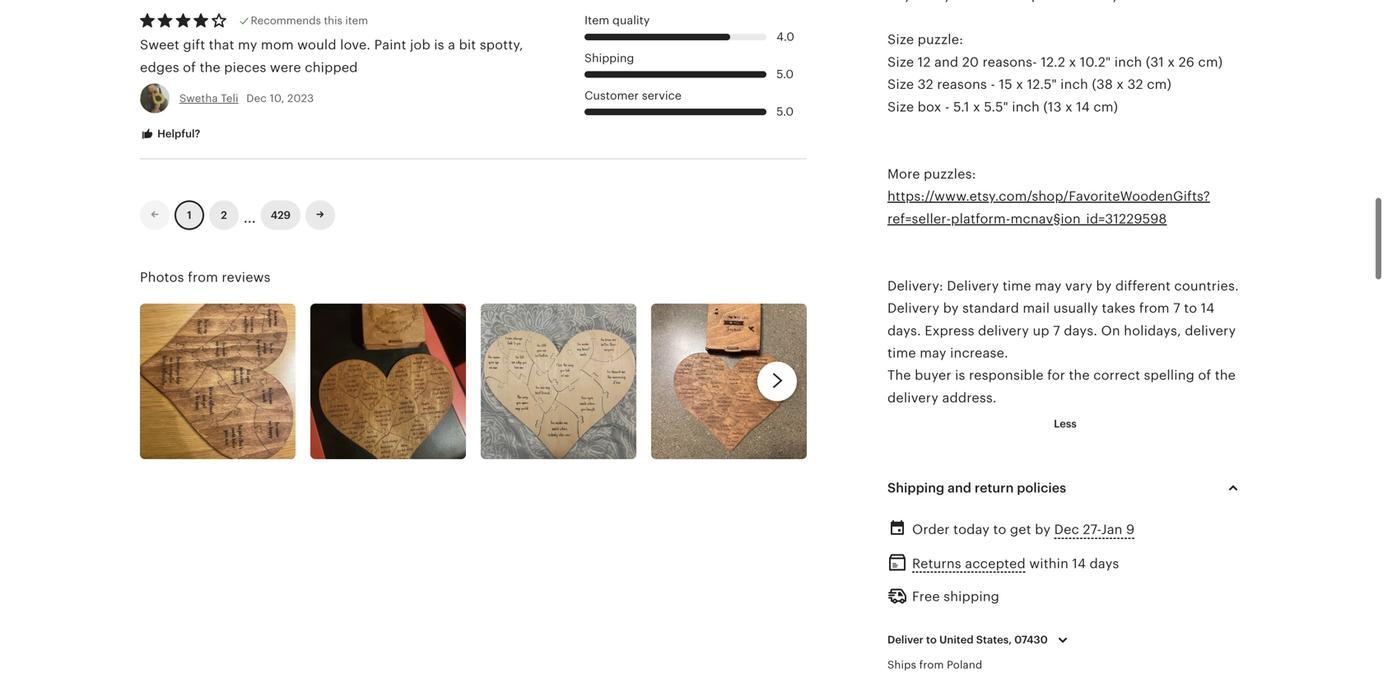 Task type: locate. For each thing, give the bounding box(es) containing it.
express
[[925, 323, 975, 338]]

1
[[187, 209, 192, 222]]

0 vertical spatial is
[[434, 38, 444, 52]]

2
[[221, 209, 227, 222]]

1 horizontal spatial to
[[994, 523, 1007, 538]]

ships from poland
[[888, 659, 983, 671]]

days
[[1090, 557, 1120, 572]]

the right spelling
[[1215, 368, 1236, 383]]

days. up the at the right bottom of the page
[[888, 323, 921, 338]]

size left puzzle:
[[888, 32, 914, 47]]

32
[[918, 77, 934, 92], [1128, 77, 1144, 92]]

0 vertical spatial to
[[1185, 301, 1198, 316]]

to left get
[[994, 523, 1007, 538]]

edges
[[140, 60, 179, 75]]

12.2
[[1041, 55, 1066, 70]]

usually
[[1054, 301, 1099, 316]]

1 vertical spatial 5.0
[[777, 105, 794, 118]]

0 horizontal spatial 7
[[1053, 323, 1061, 338]]

united
[[940, 634, 974, 647]]

by right vary
[[1097, 279, 1112, 294]]

of down gift
[[183, 60, 196, 75]]

cm) down the (38
[[1094, 100, 1119, 114]]

7 right up
[[1053, 323, 1061, 338]]

delivery down delivery:
[[888, 301, 940, 316]]

is left a
[[434, 38, 444, 52]]

1 vertical spatial of
[[1199, 368, 1212, 383]]

0 vertical spatial cm)
[[1199, 55, 1223, 70]]

1 horizontal spatial 32
[[1128, 77, 1144, 92]]

shipping inside dropdown button
[[888, 481, 945, 496]]

0 horizontal spatial shipping
[[585, 51, 634, 65]]

14 down the countries. at the top of the page
[[1201, 301, 1215, 316]]

32 right the (38
[[1128, 77, 1144, 92]]

14 inside size puzzle: size 12 and 20 reasons- 12.2 x 10.2" inch (31 x 26 cm) size 32 reasons - 15 x 12.5" inch (38 x 32 cm) size box - 5.1 x 5.5" inch (13 x 14 cm)
[[1077, 100, 1090, 114]]

dec left '27-'
[[1055, 523, 1080, 538]]

x right '(13' on the top of the page
[[1066, 100, 1073, 114]]

1 vertical spatial time
[[888, 346, 917, 361]]

2 5.0 from the top
[[777, 105, 794, 118]]

2 link
[[209, 201, 239, 230]]

size left box
[[888, 100, 914, 114]]

2 horizontal spatial from
[[1140, 301, 1170, 316]]

1 horizontal spatial from
[[920, 659, 944, 671]]

customer
[[585, 89, 639, 102]]

1 horizontal spatial inch
[[1061, 77, 1089, 92]]

takes
[[1102, 301, 1136, 316]]

the
[[200, 60, 221, 75], [1069, 368, 1090, 383], [1215, 368, 1236, 383]]

shipping up customer
[[585, 51, 634, 65]]

sweet gift that my mom would love. paint job is a bit spotty, edges of the pieces were chipped
[[140, 38, 524, 75]]

inch left (31
[[1115, 55, 1143, 70]]

dec left 10,
[[247, 92, 267, 104]]

cm) down (31
[[1147, 77, 1172, 92]]

deliver
[[888, 634, 924, 647]]

inch left '(13' on the top of the page
[[1012, 100, 1040, 114]]

- left "5.1"
[[945, 100, 950, 114]]

0 horizontal spatial delivery
[[888, 391, 939, 406]]

0 vertical spatial of
[[183, 60, 196, 75]]

14
[[1077, 100, 1090, 114], [1201, 301, 1215, 316], [1073, 557, 1086, 572]]

1 horizontal spatial by
[[1035, 523, 1051, 538]]

12.5"
[[1027, 77, 1057, 92]]

0 horizontal spatial the
[[200, 60, 221, 75]]

0 vertical spatial 7
[[1174, 301, 1181, 316]]

1 horizontal spatial the
[[1069, 368, 1090, 383]]

holidays,
[[1124, 323, 1182, 338]]

shipping up order
[[888, 481, 945, 496]]

0 horizontal spatial of
[[183, 60, 196, 75]]

cm) right 26
[[1199, 55, 1223, 70]]

0 vertical spatial -
[[991, 77, 996, 92]]

1 vertical spatial delivery
[[888, 301, 940, 316]]

mcnav§ion_id=31229598
[[1011, 211, 1167, 226]]

states,
[[977, 634, 1012, 647]]

were
[[270, 60, 301, 75]]

time up the at the right bottom of the page
[[888, 346, 917, 361]]

1 horizontal spatial time
[[1003, 279, 1032, 294]]

is up address.
[[955, 368, 966, 383]]

order today to get by dec 27-jan 9
[[913, 523, 1135, 538]]

1 vertical spatial cm)
[[1147, 77, 1172, 92]]

delivery
[[947, 279, 999, 294], [888, 301, 940, 316]]

delivery down standard
[[978, 323, 1030, 338]]

may up buyer
[[920, 346, 947, 361]]

the right for
[[1069, 368, 1090, 383]]

1 horizontal spatial days.
[[1064, 323, 1098, 338]]

1 horizontal spatial may
[[1035, 279, 1062, 294]]

0 horizontal spatial days.
[[888, 323, 921, 338]]

- left 15
[[991, 77, 996, 92]]

days. down the usually
[[1064, 323, 1098, 338]]

inch
[[1115, 55, 1143, 70], [1061, 77, 1089, 92], [1012, 100, 1040, 114]]

0 vertical spatial by
[[1097, 279, 1112, 294]]

quality
[[613, 14, 650, 27]]

may up mail
[[1035, 279, 1062, 294]]

job
[[410, 38, 431, 52]]

26
[[1179, 55, 1195, 70]]

may
[[1035, 279, 1062, 294], [920, 346, 947, 361]]

dec
[[247, 92, 267, 104], [1055, 523, 1080, 538]]

4.0
[[777, 30, 795, 43]]

the down that
[[200, 60, 221, 75]]

and inside size puzzle: size 12 and 20 reasons- 12.2 x 10.2" inch (31 x 26 cm) size 32 reasons - 15 x 12.5" inch (38 x 32 cm) size box - 5.1 x 5.5" inch (13 x 14 cm)
[[935, 55, 959, 70]]

by up express
[[943, 301, 959, 316]]

more puzzles: https://www.etsy.com/shop/favoritewoodengifts? ref=seller-platform-mcnav§ion_id=31229598
[[888, 167, 1211, 226]]

size
[[888, 32, 914, 47], [888, 55, 914, 70], [888, 77, 914, 92], [888, 100, 914, 114]]

5.1
[[954, 100, 970, 114]]

from up holidays,
[[1140, 301, 1170, 316]]

0 vertical spatial shipping
[[585, 51, 634, 65]]

1 vertical spatial -
[[945, 100, 950, 114]]

14 right '(13' on the top of the page
[[1077, 100, 1090, 114]]

2 horizontal spatial cm)
[[1199, 55, 1223, 70]]

1 32 from the left
[[918, 77, 934, 92]]

1 vertical spatial by
[[943, 301, 959, 316]]

reasons
[[937, 77, 987, 92]]

2 vertical spatial inch
[[1012, 100, 1040, 114]]

and right 12
[[935, 55, 959, 70]]

from inside delivery: delivery time may vary by different countries. delivery by standard mail usually takes from 7 to 14 days. express delivery up 7 days. on holidays, delivery time may increase. the buyer is responsible for the correct spelling of the delivery address.
[[1140, 301, 1170, 316]]

2 vertical spatial by
[[1035, 523, 1051, 538]]

spelling
[[1144, 368, 1195, 383]]

1 vertical spatial 14
[[1201, 301, 1215, 316]]

0 horizontal spatial time
[[888, 346, 917, 361]]

by
[[1097, 279, 1112, 294], [943, 301, 959, 316], [1035, 523, 1051, 538]]

0 horizontal spatial may
[[920, 346, 947, 361]]

of inside delivery: delivery time may vary by different countries. delivery by standard mail usually takes from 7 to 14 days. express delivery up 7 days. on holidays, delivery time may increase. the buyer is responsible for the correct spelling of the delivery address.
[[1199, 368, 1212, 383]]

is
[[434, 38, 444, 52], [955, 368, 966, 383]]

-
[[991, 77, 996, 92], [945, 100, 950, 114]]

1 horizontal spatial cm)
[[1147, 77, 1172, 92]]

correct
[[1094, 368, 1141, 383]]

and
[[935, 55, 959, 70], [948, 481, 972, 496]]

32 down 12
[[918, 77, 934, 92]]

poland
[[947, 659, 983, 671]]

photos
[[140, 270, 184, 285]]

time up mail
[[1003, 279, 1032, 294]]

1 5.0 from the top
[[777, 68, 794, 81]]

0 vertical spatial 5.0
[[777, 68, 794, 81]]

1 horizontal spatial of
[[1199, 368, 1212, 383]]

spotty,
[[480, 38, 524, 52]]

returns accepted button
[[913, 552, 1026, 576]]

0 horizontal spatial is
[[434, 38, 444, 52]]

puzzles:
[[924, 167, 977, 182]]

1 horizontal spatial shipping
[[888, 481, 945, 496]]

delivery down the at the right bottom of the page
[[888, 391, 939, 406]]

to left united
[[927, 634, 937, 647]]

of inside 'sweet gift that my mom would love. paint job is a bit spotty, edges of the pieces were chipped'
[[183, 60, 196, 75]]

returns
[[913, 557, 962, 572]]

to
[[1185, 301, 1198, 316], [994, 523, 1007, 538], [927, 634, 937, 647]]

1 vertical spatial shipping
[[888, 481, 945, 496]]

1 horizontal spatial delivery
[[947, 279, 999, 294]]

14 inside delivery: delivery time may vary by different countries. delivery by standard mail usually takes from 7 to 14 days. express delivery up 7 days. on holidays, delivery time may increase. the buyer is responsible for the correct spelling of the delivery address.
[[1201, 301, 1215, 316]]

and left return
[[948, 481, 972, 496]]

size left 12
[[888, 55, 914, 70]]

of right spelling
[[1199, 368, 1212, 383]]

delivery up standard
[[947, 279, 999, 294]]

0 vertical spatial dec
[[247, 92, 267, 104]]

0 vertical spatial 14
[[1077, 100, 1090, 114]]

bit
[[459, 38, 476, 52]]

1 vertical spatial from
[[1140, 301, 1170, 316]]

time
[[1003, 279, 1032, 294], [888, 346, 917, 361]]

2 horizontal spatial delivery
[[1185, 323, 1236, 338]]

size left the reasons at the top right of the page
[[888, 77, 914, 92]]

1 vertical spatial to
[[994, 523, 1007, 538]]

platform-
[[951, 211, 1011, 226]]

0 vertical spatial and
[[935, 55, 959, 70]]

get
[[1010, 523, 1032, 538]]

0 horizontal spatial dec
[[247, 92, 267, 104]]

2 days. from the left
[[1064, 323, 1098, 338]]

inch left the (38
[[1061, 77, 1089, 92]]

0 horizontal spatial 32
[[918, 77, 934, 92]]

is inside 'sweet gift that my mom would love. paint job is a bit spotty, edges of the pieces were chipped'
[[434, 38, 444, 52]]

0 vertical spatial from
[[188, 270, 218, 285]]

delivery down the countries. at the top of the page
[[1185, 323, 1236, 338]]

swetha teli dec 10, 2023
[[180, 92, 314, 104]]

2 horizontal spatial to
[[1185, 301, 1198, 316]]

to inside delivery: delivery time may vary by different countries. delivery by standard mail usually takes from 7 to 14 days. express delivery up 7 days. on holidays, delivery time may increase. the buyer is responsible for the correct spelling of the delivery address.
[[1185, 301, 1198, 316]]

free shipping
[[913, 590, 1000, 605]]

the inside 'sweet gift that my mom would love. paint job is a bit spotty, edges of the pieces were chipped'
[[200, 60, 221, 75]]

0 horizontal spatial delivery
[[888, 301, 940, 316]]

that
[[209, 38, 234, 52]]

from right photos
[[188, 270, 218, 285]]

5.5"
[[984, 100, 1009, 114]]

2 vertical spatial to
[[927, 634, 937, 647]]

2 vertical spatial cm)
[[1094, 100, 1119, 114]]

1 vertical spatial and
[[948, 481, 972, 496]]

14 left "days"
[[1073, 557, 1086, 572]]

shipping for shipping
[[585, 51, 634, 65]]

0 vertical spatial may
[[1035, 279, 1062, 294]]

to down the countries. at the top of the page
[[1185, 301, 1198, 316]]

0 horizontal spatial -
[[945, 100, 950, 114]]

429
[[271, 209, 291, 222]]

by right get
[[1035, 523, 1051, 538]]

1 horizontal spatial dec
[[1055, 523, 1080, 538]]

2 vertical spatial 14
[[1073, 557, 1086, 572]]

of
[[183, 60, 196, 75], [1199, 368, 1212, 383]]

0 horizontal spatial inch
[[1012, 100, 1040, 114]]

2 vertical spatial from
[[920, 659, 944, 671]]

from for poland
[[920, 659, 944, 671]]

x right the (38
[[1117, 77, 1124, 92]]

from
[[188, 270, 218, 285], [1140, 301, 1170, 316], [920, 659, 944, 671]]

7 up holidays,
[[1174, 301, 1181, 316]]

1 vertical spatial is
[[955, 368, 966, 383]]

0 horizontal spatial from
[[188, 270, 218, 285]]

2 horizontal spatial by
[[1097, 279, 1112, 294]]

my
[[238, 38, 257, 52]]

0 horizontal spatial to
[[927, 634, 937, 647]]

different
[[1116, 279, 1171, 294]]

1 horizontal spatial is
[[955, 368, 966, 383]]

order
[[913, 523, 950, 538]]

2 horizontal spatial inch
[[1115, 55, 1143, 70]]

2 32 from the left
[[1128, 77, 1144, 92]]

from right ships
[[920, 659, 944, 671]]

1 horizontal spatial 7
[[1174, 301, 1181, 316]]



Task type: vqa. For each thing, say whether or not it's contained in the screenshot.
first Days. from left
yes



Task type: describe. For each thing, give the bounding box(es) containing it.
1 vertical spatial inch
[[1061, 77, 1089, 92]]

shipping and return policies
[[888, 481, 1067, 496]]

up
[[1033, 323, 1050, 338]]

1 days. from the left
[[888, 323, 921, 338]]

shipping and return policies button
[[873, 469, 1258, 508]]

and inside shipping and return policies dropdown button
[[948, 481, 972, 496]]

a
[[448, 38, 456, 52]]

9
[[1127, 523, 1135, 538]]

20
[[963, 55, 979, 70]]

sweet
[[140, 38, 180, 52]]

2 size from the top
[[888, 55, 914, 70]]

1 size from the top
[[888, 32, 914, 47]]

paint
[[374, 38, 407, 52]]

0 horizontal spatial cm)
[[1094, 100, 1119, 114]]

jan
[[1102, 523, 1123, 538]]

would
[[297, 38, 337, 52]]

https://www.etsy.com/shop/favoritewoodengifts?
[[888, 189, 1211, 204]]

deliver to united states, 07430 button
[[875, 623, 1085, 658]]

box
[[918, 100, 942, 114]]

delivery:
[[888, 279, 944, 294]]

this
[[324, 15, 343, 27]]

the
[[888, 368, 911, 383]]

recommends this item
[[251, 15, 368, 27]]

…
[[244, 203, 256, 227]]

within
[[1030, 557, 1069, 572]]

shipping
[[944, 590, 1000, 605]]

to inside dropdown button
[[927, 634, 937, 647]]

mail
[[1023, 301, 1050, 316]]

recommends
[[251, 15, 321, 27]]

dec 27-jan 9 button
[[1055, 518, 1135, 542]]

swetha
[[180, 92, 218, 104]]

standard
[[963, 301, 1020, 316]]

increase.
[[951, 346, 1009, 361]]

mom
[[261, 38, 294, 52]]

5.0 for shipping
[[777, 68, 794, 81]]

0 vertical spatial inch
[[1115, 55, 1143, 70]]

x right 15
[[1017, 77, 1024, 92]]

responsible
[[969, 368, 1044, 383]]

customer service
[[585, 89, 682, 102]]

x left 26
[[1168, 55, 1175, 70]]

size puzzle: size 12 and 20 reasons- 12.2 x 10.2" inch (31 x 26 cm) size 32 reasons - 15 x 12.5" inch (38 x 32 cm) size box - 5.1 x 5.5" inch (13 x 14 cm)
[[888, 32, 1223, 114]]

item
[[585, 14, 610, 27]]

more
[[888, 167, 920, 182]]

helpful? button
[[128, 119, 213, 150]]

2023
[[287, 92, 314, 104]]

chipped
[[305, 60, 358, 75]]

buyer
[[915, 368, 952, 383]]

10,
[[270, 92, 285, 104]]

0 vertical spatial time
[[1003, 279, 1032, 294]]

x right 12.2
[[1069, 55, 1077, 70]]

returns accepted within 14 days
[[913, 557, 1120, 572]]

ref=seller-
[[888, 211, 951, 226]]

deliver to united states, 07430
[[888, 634, 1048, 647]]

delivery: delivery time may vary by different countries. delivery by standard mail usually takes from 7 to 14 days. express delivery up 7 days. on holidays, delivery time may increase. the buyer is responsible for the correct spelling of the delivery address.
[[888, 279, 1239, 406]]

less
[[1054, 418, 1077, 430]]

service
[[642, 89, 682, 102]]

helpful?
[[155, 128, 200, 140]]

429 link
[[261, 201, 301, 230]]

puzzle:
[[918, 32, 964, 47]]

1 horizontal spatial -
[[991, 77, 996, 92]]

x right "5.1"
[[974, 100, 981, 114]]

return
[[975, 481, 1014, 496]]

4 size from the top
[[888, 100, 914, 114]]

0 vertical spatial delivery
[[947, 279, 999, 294]]

5.0 for customer service
[[777, 105, 794, 118]]

3 size from the top
[[888, 77, 914, 92]]

free
[[913, 590, 940, 605]]

less button
[[1042, 409, 1089, 439]]

10.2"
[[1080, 55, 1111, 70]]

shipping for shipping and return policies
[[888, 481, 945, 496]]

(38
[[1092, 77, 1113, 92]]

(13
[[1044, 100, 1062, 114]]

https://www.etsy.com/shop/favoritewoodengifts? ref=seller-platform-mcnav§ion_id=31229598 link
[[888, 189, 1211, 226]]

ships
[[888, 659, 917, 671]]

27-
[[1083, 523, 1102, 538]]

1 horizontal spatial delivery
[[978, 323, 1030, 338]]

15
[[999, 77, 1013, 92]]

is inside delivery: delivery time may vary by different countries. delivery by standard mail usually takes from 7 to 14 days. express delivery up 7 days. on holidays, delivery time may increase. the buyer is responsible for the correct spelling of the delivery address.
[[955, 368, 966, 383]]

pieces
[[224, 60, 266, 75]]

for
[[1048, 368, 1066, 383]]

from for reviews
[[188, 270, 218, 285]]

2 horizontal spatial the
[[1215, 368, 1236, 383]]

gift
[[183, 38, 205, 52]]

0 horizontal spatial by
[[943, 301, 959, 316]]

accepted
[[965, 557, 1026, 572]]

today
[[954, 523, 990, 538]]

12
[[918, 55, 931, 70]]

1 vertical spatial dec
[[1055, 523, 1080, 538]]

item
[[345, 15, 368, 27]]

reasons-
[[983, 55, 1038, 70]]

07430
[[1015, 634, 1048, 647]]

swetha teli link
[[180, 92, 239, 104]]

1 link
[[175, 201, 204, 230]]

1 vertical spatial may
[[920, 346, 947, 361]]

1 vertical spatial 7
[[1053, 323, 1061, 338]]

address.
[[943, 391, 997, 406]]

item quality
[[585, 14, 650, 27]]

policies
[[1017, 481, 1067, 496]]



